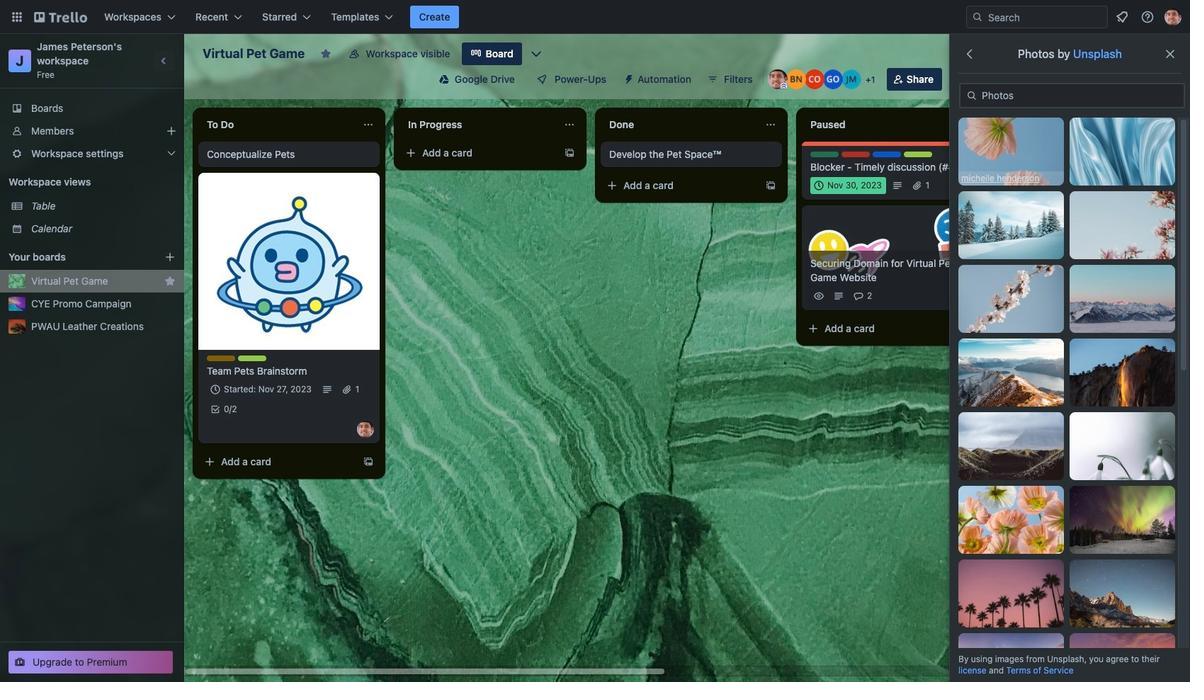 Task type: locate. For each thing, give the bounding box(es) containing it.
1 vertical spatial james peterson (jamespeterson93) image
[[357, 421, 374, 438]]

google drive icon image
[[439, 74, 449, 84]]

0 horizontal spatial create from template… image
[[564, 147, 575, 159]]

Search field
[[984, 7, 1108, 27]]

create from template… image
[[564, 147, 575, 159], [765, 180, 777, 191]]

james peterson (jamespeterson93) image
[[768, 69, 788, 89], [357, 421, 374, 438]]

add board image
[[164, 252, 176, 263]]

None text field
[[601, 113, 760, 136], [802, 113, 961, 136], [601, 113, 760, 136], [802, 113, 961, 136]]

0 horizontal spatial sm image
[[618, 68, 638, 88]]

sm image
[[618, 68, 638, 88], [965, 89, 979, 103]]

0 vertical spatial sm image
[[618, 68, 638, 88]]

gary orlando (garyorlando) image
[[823, 69, 843, 89]]

james peterson (jamespeterson93) image
[[1165, 9, 1182, 26]]

0 vertical spatial james peterson (jamespeterson93) image
[[768, 69, 788, 89]]

1 horizontal spatial sm image
[[965, 89, 979, 103]]

james peterson (jamespeterson93) image up create from template… icon
[[357, 421, 374, 438]]

color: yellow, title: none image
[[207, 356, 235, 361]]

starred icon image
[[164, 276, 176, 287]]

Photos text field
[[960, 83, 1186, 108]]

create from template… image
[[363, 456, 374, 468]]

Board name text field
[[196, 43, 312, 65]]

None text field
[[198, 113, 357, 136], [400, 113, 558, 136], [198, 113, 357, 136], [400, 113, 558, 136]]

None checkbox
[[811, 177, 886, 194]]

workspace navigation collapse icon image
[[154, 51, 174, 71]]

star or unstar board image
[[321, 48, 332, 60]]

1 horizontal spatial create from template… image
[[765, 180, 777, 191]]

james peterson (jamespeterson93) image left "christina overa (christinaovera)" icon
[[768, 69, 788, 89]]

color: red, title: "blocker" element
[[842, 152, 870, 157]]



Task type: describe. For each thing, give the bounding box(es) containing it.
0 vertical spatial create from template… image
[[564, 147, 575, 159]]

1 vertical spatial create from template… image
[[765, 180, 777, 191]]

your boards with 3 items element
[[9, 249, 143, 266]]

ben nelson (bennelson96) image
[[786, 69, 806, 89]]

this member is an admin of this board. image
[[781, 83, 787, 89]]

open information menu image
[[1141, 10, 1155, 24]]

customize views image
[[529, 47, 543, 61]]

color: blue, title: "fyi" element
[[873, 152, 901, 157]]

0 notifications image
[[1114, 9, 1131, 26]]

jeremy miller (jeremymiller198) image
[[842, 69, 862, 89]]

0 horizontal spatial james peterson (jamespeterson93) image
[[357, 421, 374, 438]]

1 vertical spatial sm image
[[965, 89, 979, 103]]

color: green, title: "goal" element
[[811, 152, 839, 157]]

primary element
[[0, 0, 1191, 34]]

color: bold lime, title: none image
[[904, 152, 933, 157]]

search image
[[972, 11, 984, 23]]

back to home image
[[34, 6, 87, 28]]

color: bold lime, title: "team task" element
[[238, 356, 266, 361]]

christina overa (christinaovera) image
[[805, 69, 825, 89]]

1 horizontal spatial james peterson (jamespeterson93) image
[[768, 69, 788, 89]]



Task type: vqa. For each thing, say whether or not it's contained in the screenshot.
Color: Blue, Title: "Fyi" element
yes



